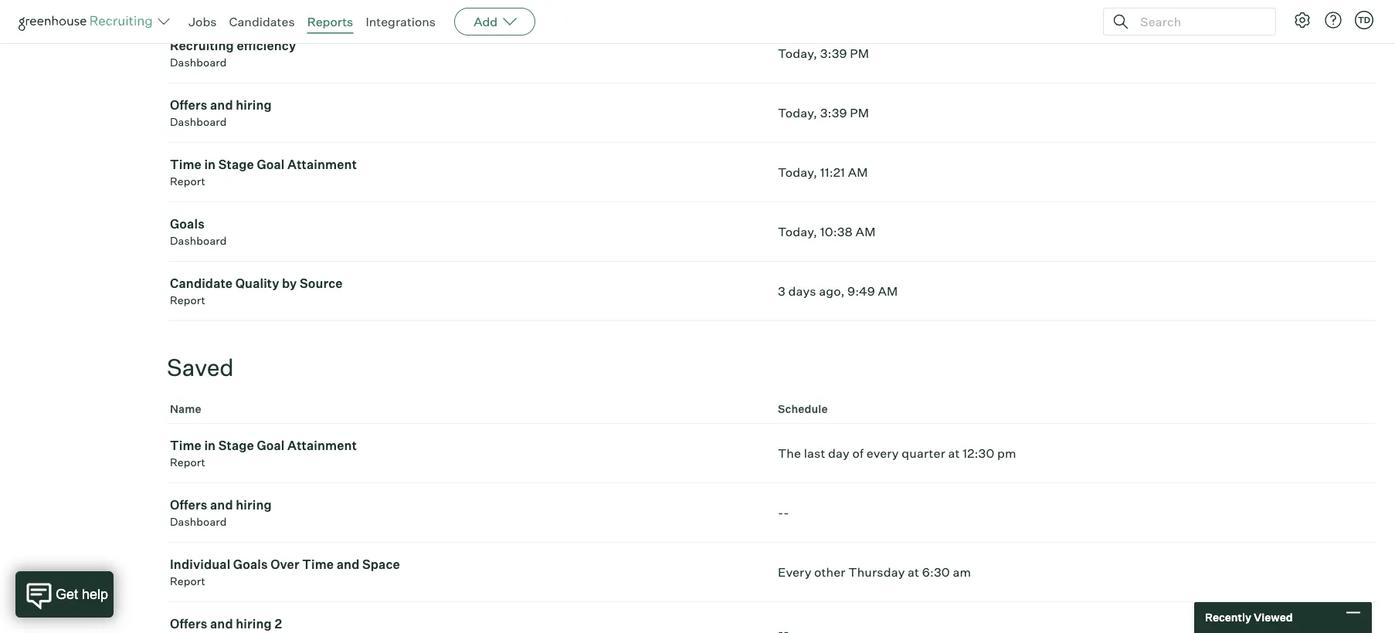 Task type: vqa. For each thing, say whether or not it's contained in the screenshot.


Task type: describe. For each thing, give the bounding box(es) containing it.
source
[[300, 276, 343, 291]]

and inside individual goals over time and space report
[[337, 557, 360, 573]]

schedule
[[778, 403, 828, 416]]

time for the
[[170, 438, 202, 454]]

12:30
[[963, 446, 995, 461]]

individual goals over time and space report
[[170, 557, 400, 588]]

candidate
[[170, 276, 233, 291]]

over
[[271, 557, 300, 573]]

today, for dashboard
[[778, 46, 817, 61]]

ago,
[[819, 284, 845, 299]]

in for today,
[[204, 157, 216, 172]]

9:49
[[847, 284, 875, 299]]

recently
[[1205, 611, 1251, 625]]

time in stage goal attainment report for the
[[170, 438, 357, 469]]

quarter
[[902, 446, 945, 461]]

and left 2
[[210, 617, 233, 632]]

report inside individual goals over time and space report
[[170, 575, 205, 588]]

offers and hiring dashboard for --
[[170, 498, 272, 529]]

goals dashboard
[[170, 216, 227, 248]]

attainment for the last day of every quarter at 12:30 pm
[[287, 438, 357, 454]]

jobs
[[188, 14, 217, 29]]

11:21
[[820, 165, 845, 180]]

today, for hiring
[[778, 105, 817, 121]]

recently viewed
[[1205, 611, 1293, 625]]

viewed
[[1254, 611, 1293, 625]]

of
[[852, 446, 864, 461]]

time in stage goal attainment report for today,
[[170, 157, 357, 188]]

individual
[[170, 557, 230, 573]]

configure image
[[1293, 11, 1312, 29]]

candidates
[[229, 14, 295, 29]]

pm for recruiting efficiency
[[850, 46, 869, 61]]

space
[[362, 557, 400, 573]]

offers and hiring 2
[[170, 617, 282, 632]]

pm
[[997, 446, 1016, 461]]

candidates link
[[229, 14, 295, 29]]

goal for the
[[257, 438, 285, 454]]

today, 3:39 pm for recruiting efficiency
[[778, 46, 869, 61]]

3 offers from the top
[[170, 617, 207, 632]]

stage for today, 11:21 am
[[218, 157, 254, 172]]

jobs link
[[188, 14, 217, 29]]

10:38
[[820, 224, 853, 240]]

3:39 for offers and hiring
[[820, 105, 847, 121]]

by
[[282, 276, 297, 291]]

pm for offers and hiring
[[850, 105, 869, 121]]

4 today, from the top
[[778, 224, 817, 240]]

--
[[778, 505, 789, 521]]

0 horizontal spatial at
[[908, 565, 919, 580]]

add
[[474, 14, 498, 29]]

2
[[275, 617, 282, 632]]

today, 10:38 am
[[778, 224, 876, 240]]



Task type: locate. For each thing, give the bounding box(es) containing it.
1 hiring from the top
[[236, 97, 272, 113]]

0 vertical spatial offers
[[170, 97, 207, 113]]

0 vertical spatial goals
[[170, 216, 205, 232]]

goal for today,
[[257, 157, 285, 172]]

2 stage from the top
[[218, 438, 254, 454]]

1 offers and hiring dashboard from the top
[[170, 97, 272, 129]]

today, 3:39 pm for offers and hiring
[[778, 105, 869, 121]]

3 today, from the top
[[778, 165, 817, 180]]

hiring up over
[[236, 498, 272, 513]]

integrations
[[366, 14, 436, 29]]

1 vertical spatial goal
[[257, 438, 285, 454]]

3 days ago, 9:49 am
[[778, 284, 898, 299]]

goals
[[170, 216, 205, 232], [233, 557, 268, 573]]

in
[[204, 157, 216, 172], [204, 438, 216, 454]]

2 attainment from the top
[[287, 438, 357, 454]]

2 - from the left
[[784, 505, 789, 521]]

1 offers from the top
[[170, 97, 207, 113]]

1 vertical spatial time in stage goal attainment report
[[170, 438, 357, 469]]

2 report from the top
[[170, 294, 205, 307]]

0 vertical spatial attainment
[[287, 157, 357, 172]]

2 offers and hiring dashboard from the top
[[170, 498, 272, 529]]

2 pm from the top
[[850, 105, 869, 121]]

name
[[170, 403, 201, 416]]

offers for today,
[[170, 97, 207, 113]]

in for the
[[204, 438, 216, 454]]

0 vertical spatial stage
[[218, 157, 254, 172]]

am right 10:38
[[856, 224, 876, 240]]

time
[[170, 157, 202, 172], [170, 438, 202, 454], [302, 557, 334, 573]]

stage
[[218, 157, 254, 172], [218, 438, 254, 454]]

offers and hiring dashboard up individual
[[170, 498, 272, 529]]

report down individual
[[170, 575, 205, 588]]

1 vertical spatial attainment
[[287, 438, 357, 454]]

hiring for --
[[236, 498, 272, 513]]

1 stage from the top
[[218, 157, 254, 172]]

1 goal from the top
[[257, 157, 285, 172]]

time inside individual goals over time and space report
[[302, 557, 334, 573]]

am
[[848, 165, 868, 180], [856, 224, 876, 240], [878, 284, 898, 299]]

report up goals dashboard
[[170, 175, 205, 188]]

hiring left 2
[[236, 617, 272, 632]]

and up individual
[[210, 498, 233, 513]]

1 today, from the top
[[778, 46, 817, 61]]

0 vertical spatial time
[[170, 157, 202, 172]]

goals up candidate at the left top of page
[[170, 216, 205, 232]]

today, 3:39 pm
[[778, 46, 869, 61], [778, 105, 869, 121]]

1 vertical spatial pm
[[850, 105, 869, 121]]

and down the recruiting efficiency dashboard
[[210, 97, 233, 113]]

offers down individual
[[170, 617, 207, 632]]

1 vertical spatial am
[[856, 224, 876, 240]]

1 vertical spatial time
[[170, 438, 202, 454]]

efficiency
[[237, 38, 296, 53]]

recruiting
[[170, 38, 234, 53]]

every
[[778, 565, 811, 580]]

and
[[210, 97, 233, 113], [210, 498, 233, 513], [337, 557, 360, 573], [210, 617, 233, 632]]

and left space
[[337, 557, 360, 573]]

4 report from the top
[[170, 575, 205, 588]]

today,
[[778, 46, 817, 61], [778, 105, 817, 121], [778, 165, 817, 180], [778, 224, 817, 240]]

attainment
[[287, 157, 357, 172], [287, 438, 357, 454]]

dashboard
[[170, 56, 227, 69], [170, 115, 227, 129], [170, 234, 227, 248], [170, 515, 227, 529]]

1 today, 3:39 pm from the top
[[778, 46, 869, 61]]

2 goal from the top
[[257, 438, 285, 454]]

1 time in stage goal attainment report from the top
[[170, 157, 357, 188]]

day
[[828, 446, 850, 461]]

0 vertical spatial offers and hiring dashboard
[[170, 97, 272, 129]]

1 vertical spatial 3:39
[[820, 105, 847, 121]]

report inside candidate quality by source report
[[170, 294, 205, 307]]

pm
[[850, 46, 869, 61], [850, 105, 869, 121]]

goals inside goals dashboard
[[170, 216, 205, 232]]

reports
[[307, 14, 353, 29]]

1 3:39 from the top
[[820, 46, 847, 61]]

Search text field
[[1136, 10, 1261, 33]]

1 dashboard from the top
[[170, 56, 227, 69]]

offers
[[170, 97, 207, 113], [170, 498, 207, 513], [170, 617, 207, 632]]

1 attainment from the top
[[287, 157, 357, 172]]

2 today, 3:39 pm from the top
[[778, 105, 869, 121]]

report down candidate at the left top of page
[[170, 294, 205, 307]]

3
[[778, 284, 785, 299]]

dashboard inside the recruiting efficiency dashboard
[[170, 56, 227, 69]]

every other thursday at 6:30 am
[[778, 565, 971, 580]]

time down name
[[170, 438, 202, 454]]

3 hiring from the top
[[236, 617, 272, 632]]

recruiting efficiency dashboard
[[170, 38, 296, 69]]

am right "9:49"
[[878, 284, 898, 299]]

2 time in stage goal attainment report from the top
[[170, 438, 357, 469]]

other
[[814, 565, 846, 580]]

0 horizontal spatial goals
[[170, 216, 205, 232]]

2 in from the top
[[204, 438, 216, 454]]

1 vertical spatial offers
[[170, 498, 207, 513]]

last
[[804, 446, 825, 461]]

1 - from the left
[[778, 505, 784, 521]]

today, 11:21 am
[[778, 165, 868, 180]]

1 report from the top
[[170, 175, 205, 188]]

1 vertical spatial stage
[[218, 438, 254, 454]]

0 vertical spatial in
[[204, 157, 216, 172]]

thursday
[[848, 565, 905, 580]]

2 today, from the top
[[778, 105, 817, 121]]

at left 6:30
[[908, 565, 919, 580]]

report
[[170, 175, 205, 188], [170, 294, 205, 307], [170, 456, 205, 469], [170, 575, 205, 588]]

quality
[[235, 276, 279, 291]]

at
[[948, 446, 960, 461], [908, 565, 919, 580]]

3:39
[[820, 46, 847, 61], [820, 105, 847, 121]]

0 vertical spatial am
[[848, 165, 868, 180]]

2 hiring from the top
[[236, 498, 272, 513]]

1 vertical spatial hiring
[[236, 498, 272, 513]]

offers and hiring dashboard for today, 3:39 pm
[[170, 97, 272, 129]]

integrations link
[[366, 14, 436, 29]]

time right over
[[302, 557, 334, 573]]

1 vertical spatial in
[[204, 438, 216, 454]]

stage for the last day of every quarter at 12:30 pm
[[218, 438, 254, 454]]

am for today, 11:21 am
[[848, 165, 868, 180]]

days
[[788, 284, 816, 299]]

every
[[867, 446, 899, 461]]

0 vertical spatial today, 3:39 pm
[[778, 46, 869, 61]]

3 dashboard from the top
[[170, 234, 227, 248]]

offers for -
[[170, 498, 207, 513]]

the last day of every quarter at 12:30 pm
[[778, 446, 1016, 461]]

-
[[778, 505, 784, 521], [784, 505, 789, 521]]

2 vertical spatial am
[[878, 284, 898, 299]]

2 vertical spatial time
[[302, 557, 334, 573]]

offers up individual
[[170, 498, 207, 513]]

2 offers from the top
[[170, 498, 207, 513]]

hiring down the recruiting efficiency dashboard
[[236, 97, 272, 113]]

1 in from the top
[[204, 157, 216, 172]]

td
[[1358, 15, 1370, 25]]

1 pm from the top
[[850, 46, 869, 61]]

am right 11:21
[[848, 165, 868, 180]]

4 dashboard from the top
[[170, 515, 227, 529]]

2 3:39 from the top
[[820, 105, 847, 121]]

candidate quality by source report
[[170, 276, 343, 307]]

at left '12:30'
[[948, 446, 960, 461]]

0 vertical spatial time in stage goal attainment report
[[170, 157, 357, 188]]

add button
[[454, 8, 535, 36]]

3 report from the top
[[170, 456, 205, 469]]

1 vertical spatial offers and hiring dashboard
[[170, 498, 272, 529]]

reports link
[[307, 14, 353, 29]]

0 vertical spatial hiring
[[236, 97, 272, 113]]

6:30
[[922, 565, 950, 580]]

3:39 for recruiting efficiency
[[820, 46, 847, 61]]

0 vertical spatial 3:39
[[820, 46, 847, 61]]

offers and hiring dashboard
[[170, 97, 272, 129], [170, 498, 272, 529]]

saved
[[167, 353, 234, 382]]

goal
[[257, 157, 285, 172], [257, 438, 285, 454]]

goals inside individual goals over time and space report
[[233, 557, 268, 573]]

hiring for today, 3:39 pm
[[236, 97, 272, 113]]

2 vertical spatial offers
[[170, 617, 207, 632]]

the
[[778, 446, 801, 461]]

attainment for today, 11:21 am
[[287, 157, 357, 172]]

0 vertical spatial pm
[[850, 46, 869, 61]]

1 vertical spatial at
[[908, 565, 919, 580]]

0 vertical spatial goal
[[257, 157, 285, 172]]

hiring
[[236, 97, 272, 113], [236, 498, 272, 513], [236, 617, 272, 632]]

time up goals dashboard
[[170, 157, 202, 172]]

2 vertical spatial hiring
[[236, 617, 272, 632]]

greenhouse recruiting image
[[19, 12, 158, 31]]

0 vertical spatial at
[[948, 446, 960, 461]]

1 horizontal spatial goals
[[233, 557, 268, 573]]

today, for stage
[[778, 165, 817, 180]]

2 dashboard from the top
[[170, 115, 227, 129]]

time in stage goal attainment report
[[170, 157, 357, 188], [170, 438, 357, 469]]

goals left over
[[233, 557, 268, 573]]

offers and hiring dashboard down the recruiting efficiency dashboard
[[170, 97, 272, 129]]

offers down recruiting
[[170, 97, 207, 113]]

td button
[[1352, 8, 1377, 32]]

td button
[[1355, 11, 1373, 29]]

report down name
[[170, 456, 205, 469]]

1 horizontal spatial at
[[948, 446, 960, 461]]

1 vertical spatial goals
[[233, 557, 268, 573]]

1 vertical spatial today, 3:39 pm
[[778, 105, 869, 121]]

am for today, 10:38 am
[[856, 224, 876, 240]]

am
[[953, 565, 971, 580]]

time for today,
[[170, 157, 202, 172]]



